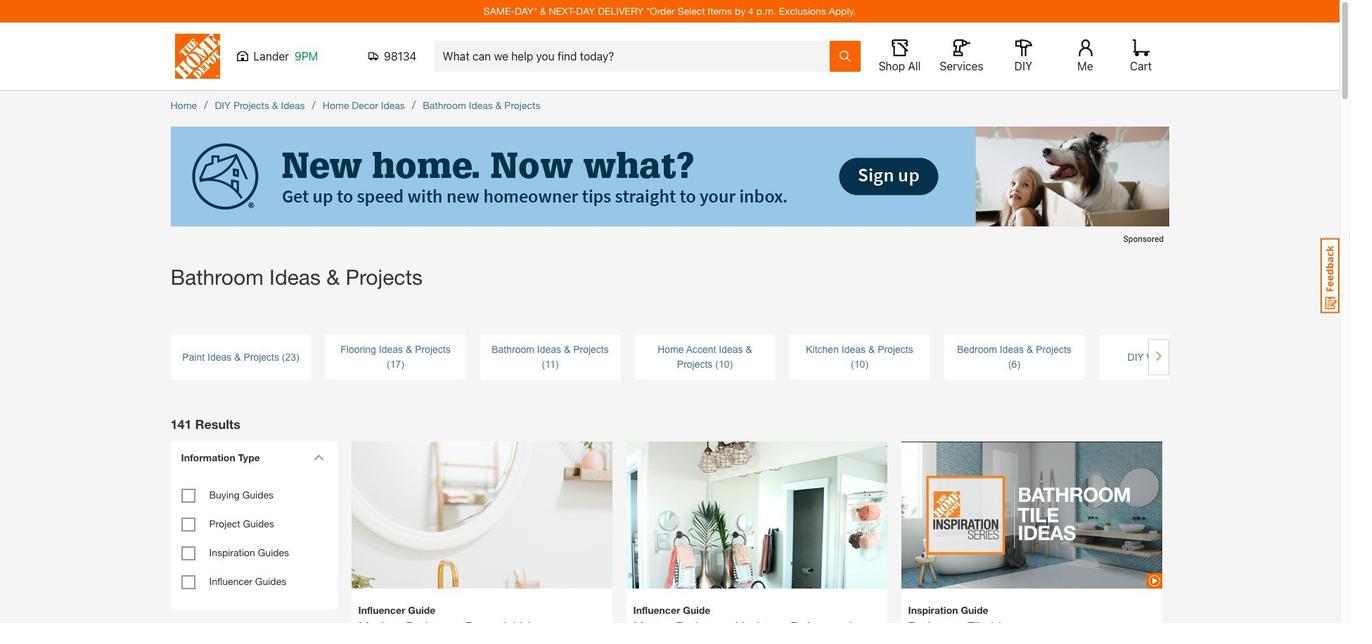 Task type: locate. For each thing, give the bounding box(es) containing it.
bathroom tile ideas image
[[901, 417, 1162, 613]]

caret icon image
[[313, 454, 324, 461]]

master bathroom updates: before and afters image
[[626, 417, 887, 623]]



Task type: describe. For each thing, give the bounding box(es) containing it.
modern bathroom remodel ideas image
[[351, 417, 612, 623]]

the home depot logo image
[[175, 34, 220, 79]]

What can we help you find today? search field
[[443, 41, 829, 71]]

feedback link image
[[1321, 238, 1340, 314]]

advertisement element
[[171, 127, 1169, 250]]



Task type: vqa. For each thing, say whether or not it's contained in the screenshot.
Makita link
no



